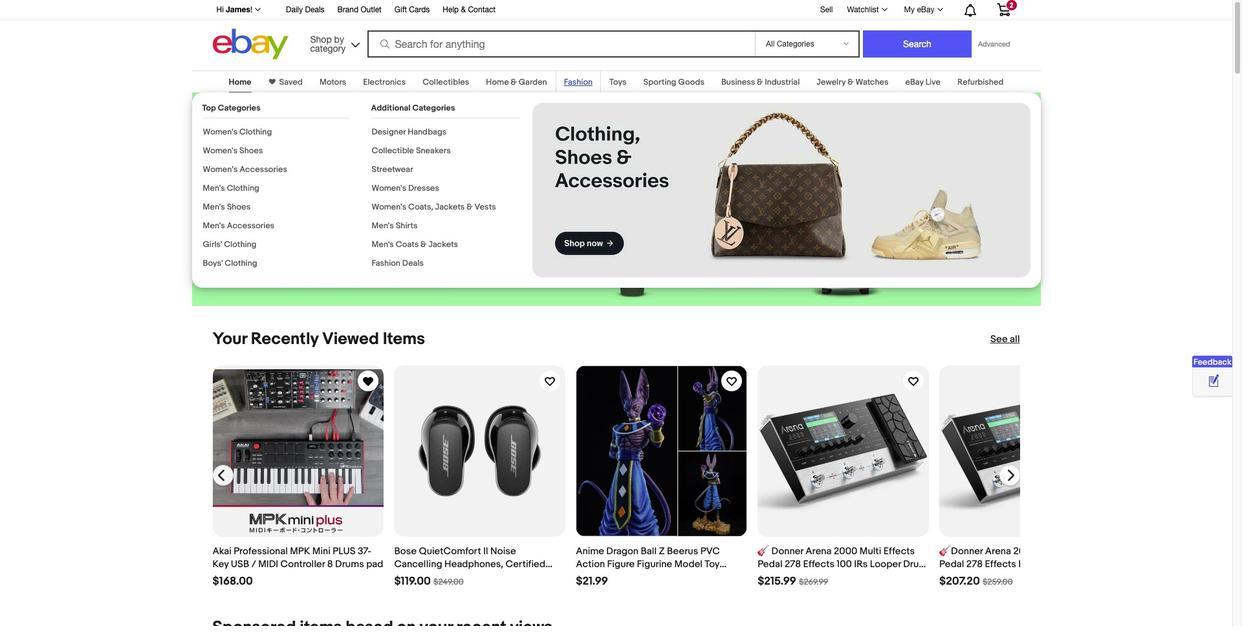 Task type: locate. For each thing, give the bounding box(es) containing it.
help & contact
[[443, 5, 496, 14]]

women's clothing
[[203, 127, 272, 137]]

& inside 'account' navigation
[[461, 5, 466, 14]]

1 horizontal spatial machine
[[940, 571, 977, 584]]

0 horizontal spatial pedal
[[758, 558, 783, 571]]

clothing
[[239, 127, 272, 137], [227, 183, 260, 194], [224, 239, 257, 250], [225, 258, 257, 269]]

278 down donner
[[785, 558, 801, 571]]

start
[[240, 169, 265, 183]]

1 vertical spatial refurbished
[[394, 571, 448, 584]]

& for industrial
[[757, 77, 763, 87]]

women's for women's dresses
[[372, 183, 407, 194]]

accessories for women's accessories
[[240, 164, 287, 175]]

now
[[253, 221, 273, 234]]

0 horizontal spatial drum
[[904, 558, 928, 571]]

men's for men's accessories
[[203, 221, 225, 231]]

midi
[[258, 558, 278, 571]]

fashion link
[[564, 77, 593, 87]]

clothing for women's clothing
[[239, 127, 272, 137]]

men's down kick-
[[203, 183, 225, 194]]

clothing for girls' clothing
[[224, 239, 257, 250]]

categories up "handbags"
[[413, 103, 455, 113]]

collectible
[[372, 146, 414, 156]]

advanced
[[979, 40, 1011, 48]]

looper inside 🎸 donner arena 2000 multi effects pedal 278 effects 100 irs looper drum machine
[[870, 558, 901, 571]]

accessories
[[240, 164, 287, 175], [227, 221, 275, 231]]

0 vertical spatial refurbished
[[958, 77, 1004, 87]]

previous price $269.99 text field
[[799, 577, 829, 588]]

shop inside shop now link
[[224, 221, 250, 234]]

0 horizontal spatial refurbished
[[394, 571, 448, 584]]

home for home
[[229, 77, 251, 87]]

2 multi from the left
[[1040, 546, 1061, 558]]

1 vertical spatial fashion
[[372, 258, 401, 269]]

up
[[213, 102, 245, 133]]

drum
[[904, 558, 928, 571], [1052, 558, 1076, 571]]

1 horizontal spatial deals
[[402, 258, 424, 269]]

up to 50% off fitness essentials main content
[[0, 63, 1233, 627]]

girls' clothing
[[203, 239, 257, 250]]

plus
[[333, 546, 356, 558]]

drum inside 🎸 donner arena 2000 multi effects pedal 278 effects 100 irs looper drum machine
[[904, 558, 928, 571]]

dresses
[[408, 183, 440, 194]]

shop left by
[[310, 34, 332, 44]]

akai professional mpk mini plus 37- key usb / midi controller 8 drums pad $168.00
[[213, 546, 383, 588]]

deals inside 'account' navigation
[[305, 5, 325, 14]]

industrial
[[765, 77, 800, 87]]

shop up girls' clothing
[[224, 221, 250, 234]]

up to 50% off fitness essentials kick-start your goals with top brands, plus a warranty.
[[213, 102, 412, 197]]

deals right daily
[[305, 5, 325, 14]]

0 horizontal spatial machine
[[758, 571, 795, 584]]

278 inside 🎸 donner arena 2000 multi effects pedal 278 effects 100 irs looper drum machine
[[785, 558, 801, 571]]

refurbished down advanced link
[[958, 77, 1004, 87]]

2 categories from the left
[[413, 103, 455, 113]]

previous price $249.00 text field
[[434, 577, 464, 588]]

fashion left toys
[[564, 77, 593, 87]]

0 horizontal spatial looper
[[870, 558, 901, 571]]

fashion deals
[[372, 258, 424, 269]]

men's left shirts
[[372, 221, 394, 231]]

278 inside 🎸donner arena 2000 multi effects pedal 278 effects looper drum machine | refurb
[[967, 558, 983, 571]]

garden
[[519, 77, 547, 87]]

machine
[[758, 571, 795, 584], [940, 571, 977, 584]]

2 machine from the left
[[940, 571, 977, 584]]

jewelry & watches link
[[817, 77, 889, 87]]

None submit
[[863, 30, 972, 58]]

2 278 from the left
[[967, 558, 983, 571]]

james
[[226, 5, 250, 14]]

1 categories from the left
[[218, 103, 261, 113]]

previous price $259.00 text field
[[983, 577, 1013, 588]]

arena up previous price $269.99 text field
[[806, 546, 832, 558]]

$215.99 $269.99
[[758, 575, 829, 588]]

$168.00
[[213, 575, 253, 588]]

clothing up women's shoes
[[239, 127, 272, 137]]

shop by category banner
[[209, 0, 1020, 63]]

2 home from the left
[[486, 77, 509, 87]]

1 horizontal spatial home
[[486, 77, 509, 87]]

men's for men's coats & jackets
[[372, 239, 394, 250]]

a
[[238, 183, 244, 197]]

women's dresses link
[[372, 183, 440, 194]]

pedal inside 🎸 donner arena 2000 multi effects pedal 278 effects 100 irs looper drum machine
[[758, 558, 783, 571]]

1 horizontal spatial 2000
[[1014, 546, 1037, 558]]

daily deals link
[[286, 3, 325, 17]]

1 horizontal spatial fashion
[[564, 77, 593, 87]]

categories inside additional categories element
[[413, 103, 455, 113]]

0 vertical spatial fashion
[[564, 77, 593, 87]]

gift
[[395, 5, 407, 14]]

& right help
[[461, 5, 466, 14]]

saved link
[[275, 77, 303, 87]]

ebay right the my
[[917, 5, 935, 14]]

handbags
[[408, 127, 447, 137]]

machine left |
[[940, 571, 977, 584]]

0 horizontal spatial deals
[[305, 5, 325, 14]]

brand outlet
[[338, 5, 382, 14]]

shop for shop now
[[224, 221, 250, 234]]

1 horizontal spatial categories
[[413, 103, 455, 113]]

fashion
[[564, 77, 593, 87], [372, 258, 401, 269]]

2 looper from the left
[[1019, 558, 1050, 571]]

& for garden
[[511, 77, 517, 87]]

$215.99 text field
[[758, 575, 797, 589]]

men's down "men's shirts" link
[[372, 239, 394, 250]]

1 horizontal spatial arena
[[986, 546, 1012, 558]]

gift cards
[[395, 5, 430, 14]]

jackets
[[435, 202, 465, 212], [429, 239, 458, 250]]

jackets right coats
[[429, 239, 458, 250]]

1 drum from the left
[[904, 558, 928, 571]]

arena
[[806, 546, 832, 558], [986, 546, 1012, 558]]

2 pedal from the left
[[940, 558, 965, 571]]

arena inside 🎸 donner arena 2000 multi effects pedal 278 effects 100 irs looper drum machine
[[806, 546, 832, 558]]

shoes for men's shoes
[[227, 202, 251, 212]]

women's up "men's shirts" link
[[372, 202, 407, 212]]

collectibles link
[[423, 77, 469, 87]]

& left garden
[[511, 77, 517, 87]]

machine inside 🎸 donner arena 2000 multi effects pedal 278 effects 100 irs looper drum machine
[[758, 571, 795, 584]]

action
[[576, 558, 605, 571]]

women's up women's
[[203, 146, 238, 156]]

1 vertical spatial deals
[[402, 258, 424, 269]]

1 horizontal spatial shop
[[310, 34, 332, 44]]

refurbished inside 'bose quietcomfort ii noise cancelling headphones, certified refurbished'
[[394, 571, 448, 584]]

1 horizontal spatial 278
[[967, 558, 983, 571]]

1 home from the left
[[229, 77, 251, 87]]

1 multi from the left
[[860, 546, 882, 558]]

2000 inside 🎸 donner arena 2000 multi effects pedal 278 effects 100 irs looper drum machine
[[834, 546, 858, 558]]

2 2000 from the left
[[1014, 546, 1037, 558]]

arena up "refurb"
[[986, 546, 1012, 558]]

1 278 from the left
[[785, 558, 801, 571]]

0 vertical spatial jackets
[[435, 202, 465, 212]]

& right jewelry at the right top of page
[[848, 77, 854, 87]]

1 vertical spatial shop
[[224, 221, 250, 234]]

machine down donner
[[758, 571, 795, 584]]

gift cards link
[[395, 3, 430, 17]]

boys' clothing
[[203, 258, 257, 269]]

2
[[1010, 1, 1014, 9]]

1 machine from the left
[[758, 571, 795, 584]]

$119.00 text field
[[394, 575, 431, 589]]

clothing down girls' clothing
[[225, 258, 257, 269]]

deals down men's coats & jackets
[[402, 258, 424, 269]]

shoes down the a
[[227, 202, 251, 212]]

clothing down start
[[227, 183, 260, 194]]

anime dragon ball z beerus pvc action figure figurine model toy statue with box
[[576, 546, 720, 584]]

home for home & garden
[[486, 77, 509, 87]]

fashion for fashion deals
[[372, 258, 401, 269]]

1 horizontal spatial looper
[[1019, 558, 1050, 571]]

deals inside additional categories element
[[402, 258, 424, 269]]

categories up women's clothing
[[218, 103, 261, 113]]

drum inside 🎸donner arena 2000 multi effects pedal 278 effects looper drum machine | refurb
[[1052, 558, 1076, 571]]

categories for clothing
[[218, 103, 261, 113]]

girls' clothing link
[[203, 239, 257, 250]]

& for contact
[[461, 5, 466, 14]]

pedal down "🎸"
[[758, 558, 783, 571]]

top categories
[[202, 103, 261, 113]]

boys'
[[203, 258, 223, 269]]

1 vertical spatial accessories
[[227, 221, 275, 231]]

🎸 donner arena 2000 multi effects pedal 278 effects 100 irs looper drum machine
[[758, 546, 928, 584]]

business & industrial link
[[722, 77, 800, 87]]

0 vertical spatial deals
[[305, 5, 325, 14]]

jewelry
[[817, 77, 846, 87]]

pad
[[366, 558, 383, 571]]

1 vertical spatial shoes
[[227, 202, 251, 212]]

0 horizontal spatial home
[[229, 77, 251, 87]]

brand outlet link
[[338, 3, 382, 17]]

women's accessories
[[203, 164, 287, 175]]

0 vertical spatial accessories
[[240, 164, 287, 175]]

designer handbags
[[372, 127, 447, 137]]

100
[[837, 558, 852, 571]]

my ebay link
[[897, 2, 949, 17]]

drums
[[335, 558, 364, 571]]

categories inside top categories element
[[218, 103, 261, 113]]

1 horizontal spatial multi
[[1040, 546, 1061, 558]]

jackets right coats,
[[435, 202, 465, 212]]

shoes up women's accessories
[[239, 146, 263, 156]]

ebay left live
[[906, 77, 924, 87]]

see all
[[991, 333, 1020, 346]]

women's down brands,
[[372, 183, 407, 194]]

fashion inside additional categories element
[[372, 258, 401, 269]]

ebay live
[[906, 77, 941, 87]]

ball
[[641, 546, 657, 558]]

fashion down coats
[[372, 258, 401, 269]]

& right the business
[[757, 77, 763, 87]]

0 horizontal spatial categories
[[218, 103, 261, 113]]

men's up girls'
[[203, 221, 225, 231]]

box
[[629, 571, 646, 584]]

jewelry & watches
[[817, 77, 889, 87]]

clothing down men's accessories
[[224, 239, 257, 250]]

1 arena from the left
[[806, 546, 832, 558]]

0 horizontal spatial arena
[[806, 546, 832, 558]]

&
[[461, 5, 466, 14], [511, 77, 517, 87], [757, 77, 763, 87], [848, 77, 854, 87], [467, 202, 473, 212], [421, 239, 427, 250]]

0 horizontal spatial 2000
[[834, 546, 858, 558]]

home left garden
[[486, 77, 509, 87]]

0 horizontal spatial fashion
[[372, 258, 401, 269]]

0 vertical spatial shop
[[310, 34, 332, 44]]

deals for daily deals
[[305, 5, 325, 14]]

daily
[[286, 5, 303, 14]]

2 arena from the left
[[986, 546, 1012, 558]]

quietcomfort
[[419, 546, 481, 558]]

$21.99 text field
[[576, 575, 608, 589]]

0 vertical spatial ebay
[[917, 5, 935, 14]]

1 horizontal spatial refurbished
[[958, 77, 1004, 87]]

2 drum from the left
[[1052, 558, 1076, 571]]

0 horizontal spatial multi
[[860, 546, 882, 558]]

0 vertical spatial shoes
[[239, 146, 263, 156]]

1 looper from the left
[[870, 558, 901, 571]]

!
[[250, 5, 252, 14]]

women's for women's coats, jackets & vests
[[372, 202, 407, 212]]

$269.99
[[799, 577, 829, 588]]

278 up |
[[967, 558, 983, 571]]

$207.20
[[940, 575, 980, 588]]

hi
[[216, 5, 224, 14]]

cancelling
[[394, 558, 442, 571]]

shop inside shop by category
[[310, 34, 332, 44]]

electronics
[[363, 77, 406, 87]]

top
[[350, 169, 368, 183]]

ebay inside up to 50% off fitness essentials main content
[[906, 77, 924, 87]]

pedal inside 🎸donner arena 2000 multi effects pedal 278 effects looper drum machine | refurb
[[940, 558, 965, 571]]

men's down the plus
[[203, 202, 225, 212]]

1 vertical spatial ebay
[[906, 77, 924, 87]]

0 horizontal spatial 278
[[785, 558, 801, 571]]

1 horizontal spatial pedal
[[940, 558, 965, 571]]

men's coats & jackets link
[[372, 239, 458, 250]]

refurbished down cancelling
[[394, 571, 448, 584]]

1 2000 from the left
[[834, 546, 858, 558]]

pedal down 🎸donner
[[940, 558, 965, 571]]

up to 50% off fitness essentials link
[[213, 102, 427, 163]]

1 pedal from the left
[[758, 558, 783, 571]]

2 link
[[989, 0, 1018, 19]]

bose
[[394, 546, 417, 558]]

outlet
[[361, 5, 382, 14]]

toys link
[[610, 77, 627, 87]]

0 horizontal spatial shop
[[224, 221, 250, 234]]

home & garden link
[[486, 77, 547, 87]]

home up top categories
[[229, 77, 251, 87]]

1 horizontal spatial drum
[[1052, 558, 1076, 571]]

women's up women's shoes link
[[203, 127, 238, 137]]

multi
[[860, 546, 882, 558], [1040, 546, 1061, 558]]



Task type: vqa. For each thing, say whether or not it's contained in the screenshot.
Pedal within the 🎸 Donner Arena 2000 Multi Effects Pedal 278 Effects 100 IRs Looper Drum Machine
yes



Task type: describe. For each thing, give the bounding box(es) containing it.
shoes for women's shoes
[[239, 146, 263, 156]]

vests
[[475, 202, 496, 212]]

fashion for fashion link
[[564, 77, 593, 87]]

$168.00 text field
[[213, 575, 253, 589]]

none submit inside shop by category "banner"
[[863, 30, 972, 58]]

looper inside 🎸donner arena 2000 multi effects pedal 278 effects looper drum machine | refurb
[[1019, 558, 1050, 571]]

advanced link
[[972, 31, 1017, 57]]

with
[[325, 169, 347, 183]]

brand
[[338, 5, 359, 14]]

shop for shop by category
[[310, 34, 332, 44]]

account navigation
[[209, 0, 1020, 20]]

men's shirts link
[[372, 221, 418, 231]]

coats
[[396, 239, 419, 250]]

🎸
[[758, 546, 770, 558]]

your recently viewed items
[[213, 329, 425, 349]]

mpk
[[290, 546, 310, 558]]

help
[[443, 5, 459, 14]]

ebay live link
[[906, 77, 941, 87]]

top categories element
[[202, 103, 350, 277]]

& for watches
[[848, 77, 854, 87]]

machine inside 🎸donner arena 2000 multi effects pedal 278 effects looper drum machine | refurb
[[940, 571, 977, 584]]

toys
[[610, 77, 627, 87]]

your recently viewed items link
[[213, 329, 425, 349]]

sporting
[[644, 77, 677, 87]]

men's shoes
[[203, 202, 251, 212]]

business & industrial
[[722, 77, 800, 87]]

clothing, shoes & accessories - shop now image
[[532, 103, 1031, 278]]

sporting goods link
[[644, 77, 705, 87]]

key
[[213, 558, 229, 571]]

men's for men's shirts
[[372, 221, 394, 231]]

women's for women's clothing
[[203, 127, 238, 137]]

fashion deals link
[[372, 258, 424, 269]]

sell link
[[815, 5, 839, 14]]

designer handbags link
[[372, 127, 447, 137]]

women's for women's shoes
[[203, 146, 238, 156]]

2000 inside 🎸donner arena 2000 multi effects pedal 278 effects looper drum machine | refurb
[[1014, 546, 1037, 558]]

watchlist
[[848, 5, 879, 14]]

women's accessories link
[[203, 164, 287, 175]]

accessories for men's accessories
[[227, 221, 275, 231]]

🎸donner arena 2000 multi effects pedal 278 effects looper drum machine | refurb
[[940, 546, 1095, 584]]

category
[[310, 43, 346, 53]]

shop now
[[224, 221, 276, 234]]

50%
[[279, 102, 333, 133]]

categories for handbags
[[413, 103, 455, 113]]

arena inside 🎸donner arena 2000 multi effects pedal 278 effects looper drum machine | refurb
[[986, 546, 1012, 558]]

with
[[607, 571, 627, 584]]

women's shoes
[[203, 146, 263, 156]]

$119.00 $249.00
[[394, 575, 464, 588]]

1 vertical spatial jackets
[[429, 239, 458, 250]]

multi inside 🎸 donner arena 2000 multi effects pedal 278 effects 100 irs looper drum machine
[[860, 546, 882, 558]]

streetwear
[[372, 164, 413, 175]]

your
[[213, 329, 247, 349]]

men's for men's shoes
[[203, 202, 225, 212]]

ebay inside my ebay link
[[917, 5, 935, 14]]

off
[[338, 102, 370, 133]]

men's accessories link
[[203, 221, 275, 231]]

recently
[[251, 329, 319, 349]]

men's for men's clothing
[[203, 183, 225, 194]]

pvc
[[701, 546, 720, 558]]

sporting goods
[[644, 77, 705, 87]]

women's dresses
[[372, 183, 440, 194]]

additional categories
[[371, 103, 455, 113]]

women's
[[203, 164, 238, 175]]

men's clothing link
[[203, 183, 260, 194]]

collectible sneakers
[[372, 146, 451, 156]]

$207.20 $259.00
[[940, 575, 1013, 588]]

my
[[905, 5, 915, 14]]

goals
[[293, 169, 323, 183]]

clothing for boys' clothing
[[225, 258, 257, 269]]

collectibles
[[423, 77, 469, 87]]

deals for fashion deals
[[402, 258, 424, 269]]

see all link
[[991, 333, 1020, 346]]

motors link
[[320, 77, 346, 87]]

girls'
[[203, 239, 222, 250]]

$207.20 text field
[[940, 575, 980, 589]]

37-
[[358, 546, 372, 558]]

kick-
[[213, 169, 240, 183]]

home & garden
[[486, 77, 547, 87]]

designer
[[372, 127, 406, 137]]

statue
[[576, 571, 605, 584]]

professional
[[234, 546, 288, 558]]

streetwear link
[[372, 164, 413, 175]]

noise
[[491, 546, 516, 558]]

hi james !
[[216, 5, 252, 14]]

/
[[252, 558, 256, 571]]

boys' clothing link
[[203, 258, 257, 269]]

feedback
[[1194, 357, 1232, 368]]

multi inside 🎸donner arena 2000 multi effects pedal 278 effects looper drum machine | refurb
[[1040, 546, 1061, 558]]

beerus
[[667, 546, 699, 558]]

🎸donner
[[940, 546, 983, 558]]

electronics link
[[363, 77, 406, 87]]

saved
[[279, 77, 303, 87]]

women's clothing link
[[203, 127, 272, 137]]

watches
[[856, 77, 889, 87]]

additional categories element
[[371, 103, 519, 277]]

$249.00
[[434, 577, 464, 588]]

see
[[991, 333, 1008, 346]]

essentials
[[296, 133, 412, 163]]

refurb
[[984, 571, 1014, 584]]

help & contact link
[[443, 3, 496, 17]]

clothing for men's clothing
[[227, 183, 260, 194]]

men's accessories
[[203, 221, 275, 231]]

& right coats
[[421, 239, 427, 250]]

dragon
[[607, 546, 639, 558]]

men's clothing
[[203, 183, 260, 194]]

& left vests
[[467, 202, 473, 212]]

mini
[[312, 546, 331, 558]]

Search for anything text field
[[369, 32, 753, 56]]



